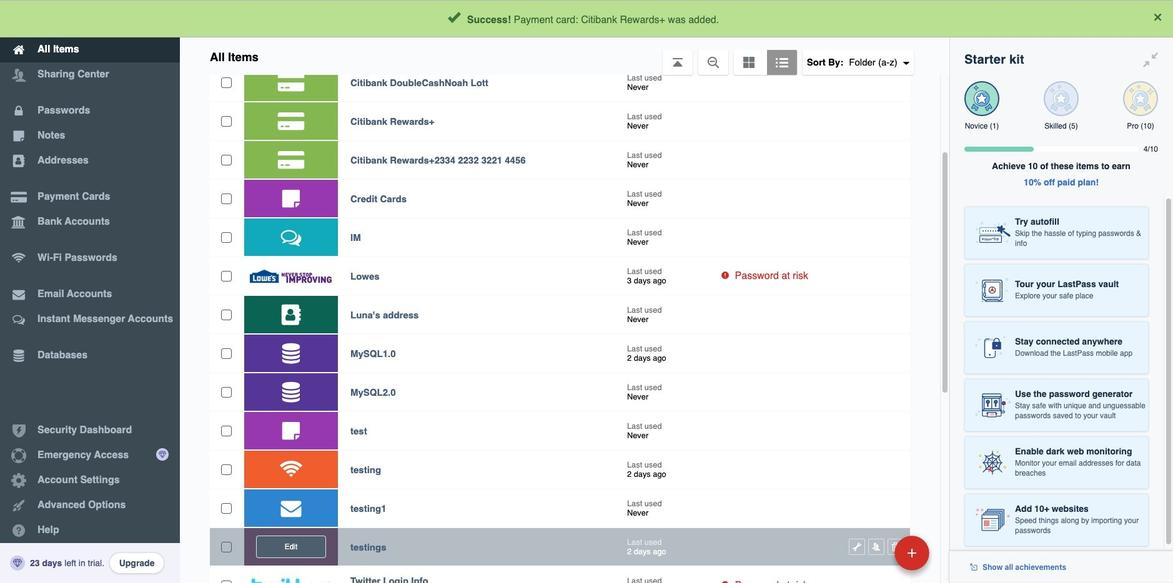 Task type: vqa. For each thing, say whether or not it's contained in the screenshot.
Vault options navigation
yes



Task type: describe. For each thing, give the bounding box(es) containing it.
new item element
[[809, 536, 934, 571]]



Task type: locate. For each thing, give the bounding box(es) containing it.
Search search field
[[301, 5, 924, 32]]

main navigation navigation
[[0, 0, 180, 584]]

vault options navigation
[[180, 37, 950, 75]]

alert
[[0, 0, 1174, 37]]

search my vault text field
[[301, 5, 924, 32]]

new item navigation
[[809, 532, 937, 584]]



